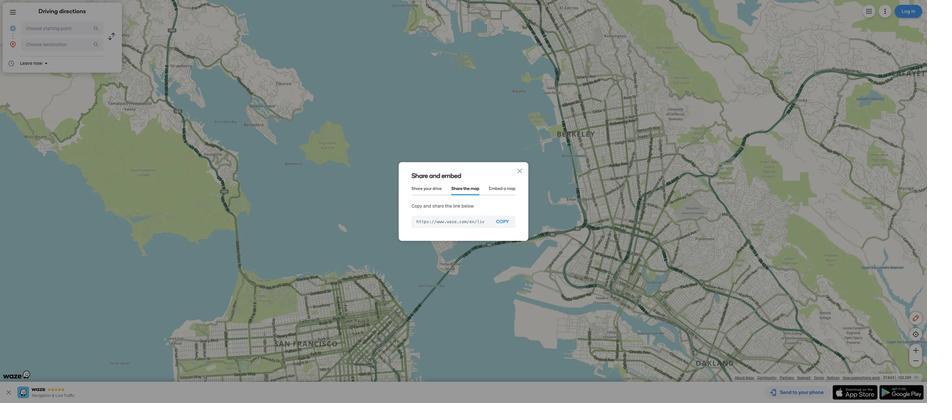 Task type: describe. For each thing, give the bounding box(es) containing it.
work
[[873, 376, 881, 380]]

0 horizontal spatial the
[[445, 204, 452, 209]]

navigation
[[32, 394, 51, 398]]

122.359
[[899, 376, 912, 380]]

notices
[[828, 376, 840, 380]]

link
[[454, 204, 461, 209]]

live
[[56, 394, 63, 398]]

copy and share the link below
[[412, 204, 474, 209]]

a
[[504, 186, 506, 191]]

Choose destination text field
[[21, 38, 103, 51]]

share the map
[[452, 186, 480, 191]]

support
[[798, 376, 811, 380]]

notices link
[[828, 376, 840, 380]]

current location image
[[9, 25, 17, 32]]

directions
[[59, 8, 86, 15]]

navigation & live traffic
[[32, 394, 75, 398]]

|
[[896, 376, 897, 380]]

driving
[[39, 8, 58, 15]]

share for share the map
[[452, 186, 463, 191]]

37.843
[[884, 376, 895, 380]]

embed a map link
[[489, 182, 516, 196]]

map for embed a map
[[507, 186, 516, 191]]

map for share the map
[[471, 186, 480, 191]]

and for copy
[[424, 204, 431, 209]]

terms
[[815, 376, 825, 380]]

embed
[[489, 186, 503, 191]]

about waze link
[[735, 376, 755, 380]]

embed a map
[[489, 186, 516, 191]]

now
[[34, 61, 42, 66]]

partners
[[780, 376, 795, 380]]

copy for copy and share the link below
[[412, 204, 422, 209]]

about
[[735, 376, 745, 380]]

pencil image
[[913, 315, 920, 323]]

zoom in image
[[912, 347, 921, 355]]

share your drive link
[[412, 182, 442, 196]]

1 horizontal spatial the
[[464, 186, 470, 191]]

how suggestions work link
[[843, 376, 881, 380]]

community link
[[758, 376, 777, 380]]

drive
[[433, 186, 442, 191]]

clock image
[[7, 60, 15, 67]]

Choose starting point text field
[[21, 22, 103, 35]]

your
[[424, 186, 432, 191]]



Task type: locate. For each thing, give the bounding box(es) containing it.
1 vertical spatial the
[[445, 204, 452, 209]]

None field
[[412, 216, 490, 228]]

about waze community partners support terms notices how suggestions work 37.843 | -122.359
[[735, 376, 912, 380]]

traffic
[[64, 394, 75, 398]]

map up the below
[[471, 186, 480, 191]]

0 vertical spatial copy
[[412, 204, 422, 209]]

support link
[[798, 376, 811, 380]]

copy for copy
[[496, 219, 510, 225]]

map right a
[[507, 186, 516, 191]]

waze
[[746, 376, 755, 380]]

copy button
[[490, 216, 516, 228]]

0 horizontal spatial map
[[471, 186, 480, 191]]

share left 'your'
[[412, 186, 423, 191]]

0 vertical spatial and
[[430, 172, 441, 180]]

share down 'embed' at left
[[452, 186, 463, 191]]

&
[[52, 394, 55, 398]]

1 vertical spatial and
[[424, 204, 431, 209]]

copy inside 'button'
[[496, 219, 510, 225]]

driving directions
[[39, 8, 86, 15]]

and
[[430, 172, 441, 180], [424, 204, 431, 209]]

link image
[[915, 375, 920, 380]]

suggestions
[[852, 376, 872, 380]]

the up the below
[[464, 186, 470, 191]]

0 vertical spatial the
[[464, 186, 470, 191]]

the
[[464, 186, 470, 191], [445, 204, 452, 209]]

copy
[[412, 204, 422, 209], [496, 219, 510, 225]]

share the map link
[[452, 182, 480, 196]]

x image
[[516, 167, 524, 175], [5, 389, 13, 397]]

1 horizontal spatial x image
[[516, 167, 524, 175]]

1 map from the left
[[471, 186, 480, 191]]

share up share your drive
[[412, 172, 428, 180]]

share
[[412, 172, 428, 180], [412, 186, 423, 191], [452, 186, 463, 191]]

embed
[[442, 172, 462, 180]]

0 horizontal spatial x image
[[5, 389, 13, 397]]

terms link
[[815, 376, 825, 380]]

map inside 'embed a map' link
[[507, 186, 516, 191]]

share
[[433, 204, 444, 209]]

share your drive
[[412, 186, 442, 191]]

community
[[758, 376, 777, 380]]

share for share your drive
[[412, 186, 423, 191]]

and left share
[[424, 204, 431, 209]]

0 vertical spatial x image
[[516, 167, 524, 175]]

1 vertical spatial copy
[[496, 219, 510, 225]]

-
[[897, 376, 899, 380]]

map
[[471, 186, 480, 191], [507, 186, 516, 191]]

partners link
[[780, 376, 795, 380]]

0 horizontal spatial copy
[[412, 204, 422, 209]]

share and embed
[[412, 172, 462, 180]]

the left link
[[445, 204, 452, 209]]

1 horizontal spatial map
[[507, 186, 516, 191]]

how
[[843, 376, 851, 380]]

below
[[462, 204, 474, 209]]

leave now
[[20, 61, 42, 66]]

location image
[[9, 41, 17, 48]]

share for share and embed
[[412, 172, 428, 180]]

2 map from the left
[[507, 186, 516, 191]]

and for share
[[430, 172, 441, 180]]

1 horizontal spatial copy
[[496, 219, 510, 225]]

and up "drive"
[[430, 172, 441, 180]]

1 vertical spatial x image
[[5, 389, 13, 397]]

leave
[[20, 61, 32, 66]]

zoom out image
[[912, 357, 921, 365]]



Task type: vqa. For each thing, say whether or not it's contained in the screenshot.
Share for Share the map
yes



